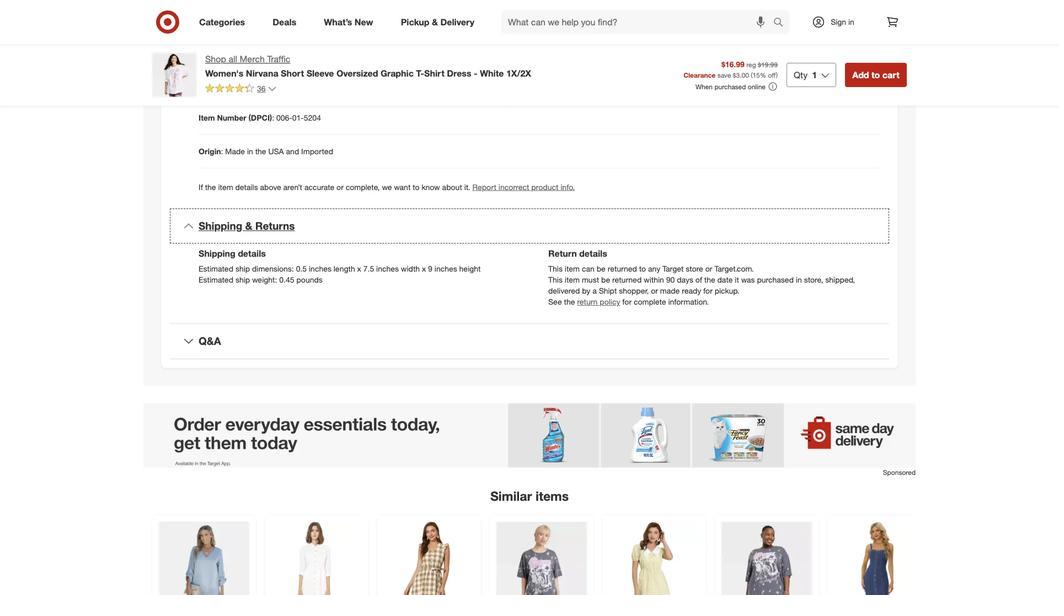 Task type: describe. For each thing, give the bounding box(es) containing it.
to inside "button"
[[872, 70, 880, 80]]

the right of
[[704, 275, 715, 285]]

dress
[[447, 68, 471, 79]]

cleaning:
[[234, 12, 269, 21]]

women's david bowie short sleeve graphic t-shirt dress - gray image
[[496, 522, 587, 596]]

what's new link
[[315, 10, 387, 34]]

want
[[394, 182, 411, 192]]

item number (dpci) : 006-01-5204
[[199, 113, 321, 122]]

1 vertical spatial be
[[601, 275, 610, 285]]

items
[[536, 489, 569, 504]]

0 vertical spatial or
[[337, 182, 344, 192]]

90
[[666, 275, 675, 285]]

report
[[473, 182, 496, 192]]

1 vertical spatial in
[[247, 146, 253, 156]]

search
[[768, 18, 795, 28]]

deals link
[[263, 10, 310, 34]]

clearance
[[684, 71, 716, 79]]

shipping & returns button
[[170, 209, 889, 244]]

1 x from the left
[[357, 264, 361, 274]]

report incorrect product info. button
[[473, 182, 575, 193]]

tumble
[[326, 12, 350, 21]]

online
[[748, 83, 766, 91]]

length
[[334, 264, 355, 274]]

target
[[663, 264, 684, 274]]

new
[[355, 17, 373, 27]]

shipped,
[[825, 275, 855, 285]]

ready
[[682, 286, 701, 296]]

1 ship from the top
[[235, 264, 250, 274]]

we
[[382, 182, 392, 192]]

3 inches from the left
[[435, 264, 457, 274]]

return
[[577, 297, 598, 307]]

women's
[[205, 68, 243, 79]]

q&a
[[199, 335, 221, 348]]

weight:
[[252, 275, 277, 285]]

36 link
[[205, 83, 277, 96]]

qty 1
[[794, 70, 817, 80]]

0 horizontal spatial to
[[413, 182, 420, 192]]

off
[[768, 71, 776, 79]]

a
[[593, 286, 597, 296]]

by
[[582, 286, 590, 296]]

pickup & delivery
[[401, 17, 474, 27]]

0 vertical spatial purchased
[[715, 83, 746, 91]]

sponsored
[[883, 469, 916, 477]]

info.
[[561, 182, 575, 192]]

0.5
[[296, 264, 307, 274]]

2 x from the left
[[422, 264, 426, 274]]

know
[[422, 182, 440, 192]]

88256656
[[221, 45, 255, 55]]

allegra k women's 3/4 sleeve button front flare mini shirt dress white x-small image
[[271, 522, 362, 596]]

policy
[[600, 297, 620, 307]]

product
[[531, 182, 558, 192]]

dry
[[352, 12, 365, 21]]

all
[[229, 54, 237, 65]]

return policy link
[[577, 297, 620, 307]]

traffic
[[267, 54, 290, 65]]

delivered
[[548, 286, 580, 296]]

2 ship from the top
[[235, 275, 250, 285]]

to inside return details this item can be returned to any target store or target.com. this item must be returned within 90 days of the date it was purchased in store, shipped, delivered by a shipt shopper, or made ready for pickup. see the return policy for complete information.
[[639, 264, 646, 274]]

it.
[[464, 182, 470, 192]]

$16.99 reg $19.99 clearance save $ 3.00 ( 15 % off )
[[684, 59, 778, 79]]

categories link
[[190, 10, 259, 34]]

aren't
[[283, 182, 302, 192]]

shipping for shipping details estimated ship dimensions: 0.5 inches length x 7.5 inches width x 9 inches height estimated ship weight: 0.45 pounds
[[199, 248, 235, 259]]

oversized
[[336, 68, 378, 79]]

usa
[[268, 146, 284, 156]]

when
[[696, 83, 713, 91]]

1 horizontal spatial and
[[286, 146, 299, 156]]

origin : made in the usa and imported
[[199, 146, 333, 156]]

: left 006-
[[272, 113, 274, 122]]

1 vertical spatial item
[[565, 264, 580, 274]]

tcin
[[199, 45, 217, 55]]

imported
[[301, 146, 333, 156]]

store
[[686, 264, 703, 274]]

within
[[644, 275, 664, 285]]

details left above
[[235, 182, 258, 192]]

deals
[[273, 17, 296, 27]]

care
[[199, 12, 216, 21]]

2 estimated from the top
[[199, 275, 233, 285]]

shipping & returns
[[199, 220, 295, 232]]

allegra k women's sweetheart neckline straps sleeveless button down denim dresses blue large image
[[834, 522, 925, 596]]

add to cart
[[852, 70, 900, 80]]

0 vertical spatial returned
[[608, 264, 637, 274]]

information.
[[668, 297, 709, 307]]

& for pickup
[[432, 17, 438, 27]]

2 vertical spatial item
[[565, 275, 580, 285]]

shop
[[205, 54, 226, 65]]

women's stonewash denim v-neck mini dress - cupshe-xs-light blue image
[[159, 522, 249, 596]]

dimensions:
[[252, 264, 294, 274]]

allegra k women's casual ruffled sleeve a-line vintage gingham check sundress brown medium image
[[384, 522, 474, 596]]

shipping for shipping & returns
[[199, 220, 242, 232]]

sign
[[831, 17, 846, 27]]

shirt
[[424, 68, 445, 79]]

upc
[[199, 79, 215, 89]]

similar items region
[[143, 404, 931, 596]]

details for shipping
[[238, 248, 266, 259]]

similar items
[[490, 489, 569, 504]]

the right 'if'
[[205, 182, 216, 192]]



Task type: vqa. For each thing, say whether or not it's contained in the screenshot.
hues
no



Task type: locate. For each thing, give the bounding box(es) containing it.
to right add
[[872, 70, 880, 80]]

1 horizontal spatial or
[[651, 286, 658, 296]]

1 horizontal spatial inches
[[376, 264, 399, 274]]

0 vertical spatial and
[[218, 12, 232, 21]]

2 vertical spatial in
[[796, 275, 802, 285]]

1 horizontal spatial in
[[796, 275, 802, 285]]

complete
[[634, 297, 666, 307]]

$
[[733, 71, 736, 79]]

this down return
[[548, 264, 563, 274]]

sign in
[[831, 17, 854, 27]]

2 horizontal spatial in
[[848, 17, 854, 27]]

5204
[[304, 113, 321, 122]]

(
[[751, 71, 753, 79]]

advertisement region
[[143, 404, 916, 468]]

similar
[[490, 489, 532, 504]]

0 horizontal spatial x
[[357, 264, 361, 274]]

(dpci)
[[249, 113, 272, 122]]

2 vertical spatial to
[[639, 264, 646, 274]]

1 vertical spatial shipping
[[199, 248, 235, 259]]

2 horizontal spatial to
[[872, 70, 880, 80]]

x
[[357, 264, 361, 274], [422, 264, 426, 274]]

sleeve
[[307, 68, 334, 79]]

or down within
[[651, 286, 658, 296]]

0 vertical spatial estimated
[[199, 264, 233, 274]]

can
[[582, 264, 595, 274]]

x left 9 at the left top
[[422, 264, 426, 274]]

search button
[[768, 10, 795, 36]]

1 horizontal spatial to
[[639, 264, 646, 274]]

006-
[[276, 113, 292, 122]]

1 shipping from the top
[[199, 220, 242, 232]]

0.45
[[279, 275, 294, 285]]

to left any
[[639, 264, 646, 274]]

shop all merch traffic women's nirvana short sleeve oversized graphic t-shirt dress - white 1x/2x
[[205, 54, 531, 79]]

1 horizontal spatial &
[[432, 17, 438, 27]]

and right care
[[218, 12, 232, 21]]

1 vertical spatial &
[[245, 220, 252, 232]]

2 inches from the left
[[376, 264, 399, 274]]

2 vertical spatial or
[[651, 286, 658, 296]]

nirvana
[[246, 68, 278, 79]]

estimated down shipping & returns
[[199, 264, 233, 274]]

: for made
[[221, 146, 223, 156]]

complete,
[[346, 182, 380, 192]]

tcin : 88256656
[[199, 45, 255, 55]]

2 shipping from the top
[[199, 248, 235, 259]]

1 horizontal spatial for
[[703, 286, 713, 296]]

0 vertical spatial in
[[848, 17, 854, 27]]

1x/2x
[[506, 68, 531, 79]]

shipping down 'if'
[[199, 220, 242, 232]]

made
[[225, 146, 245, 156]]

in left store,
[[796, 275, 802, 285]]

details inside the shipping details estimated ship dimensions: 0.5 inches length x 7.5 inches width x 9 inches height estimated ship weight: 0.45 pounds
[[238, 248, 266, 259]]

number
[[217, 113, 246, 122]]

inches up pounds
[[309, 264, 331, 274]]

: left the made
[[221, 146, 223, 156]]

1 estimated from the top
[[199, 264, 233, 274]]

was
[[741, 275, 755, 285]]

delivery
[[440, 17, 474, 27]]

of
[[696, 275, 702, 285]]

item right 'if'
[[218, 182, 233, 192]]

in right sign
[[848, 17, 854, 27]]

: for 196761717643
[[215, 79, 217, 89]]

2 horizontal spatial or
[[705, 264, 712, 274]]

be right can
[[597, 264, 606, 274]]

0 horizontal spatial and
[[218, 12, 232, 21]]

add
[[852, 70, 869, 80]]

reg
[[746, 60, 756, 69]]

0 vertical spatial ship
[[235, 264, 250, 274]]

1 vertical spatial or
[[705, 264, 712, 274]]

and right usa
[[286, 146, 299, 156]]

sign in link
[[803, 10, 872, 34]]

details up can
[[579, 248, 607, 259]]

for
[[703, 286, 713, 296], [622, 297, 632, 307]]

shipping down shipping & returns
[[199, 248, 235, 259]]

in right the made
[[247, 146, 253, 156]]

this up delivered
[[548, 275, 563, 285]]

details up the dimensions:
[[238, 248, 266, 259]]

graphic
[[381, 68, 414, 79]]

15
[[753, 71, 760, 79]]

pounds
[[296, 275, 323, 285]]

shipping details estimated ship dimensions: 0.5 inches length x 7.5 inches width x 9 inches height estimated ship weight: 0.45 pounds
[[199, 248, 481, 285]]

upc : 196761717643
[[199, 79, 271, 89]]

returns
[[255, 220, 295, 232]]

2 this from the top
[[548, 275, 563, 285]]

store,
[[804, 275, 823, 285]]

if the item details above aren't accurate or complete, we want to know about it. report incorrect product info.
[[199, 182, 575, 192]]

0 vertical spatial shipping
[[199, 220, 242, 232]]

item up delivered
[[565, 275, 580, 285]]

1
[[812, 70, 817, 80]]

2 horizontal spatial inches
[[435, 264, 457, 274]]

for right ready
[[703, 286, 713, 296]]

purchased right was
[[757, 275, 794, 285]]

purchased inside return details this item can be returned to any target store or target.com. this item must be returned within 90 days of the date it was purchased in store, shipped, delivered by a shipt shopper, or made ready for pickup. see the return policy for complete information.
[[757, 275, 794, 285]]

0 vertical spatial be
[[597, 264, 606, 274]]

-
[[474, 68, 477, 79]]

& right pickup
[[432, 17, 438, 27]]

purchased down $
[[715, 83, 746, 91]]

1 inches from the left
[[309, 264, 331, 274]]

care and cleaning: machine wash, tumble dry
[[199, 12, 365, 21]]

the left usa
[[255, 146, 266, 156]]

inches right 9 at the left top
[[435, 264, 457, 274]]

shipping
[[199, 220, 242, 232], [199, 248, 235, 259]]

1 vertical spatial to
[[413, 182, 420, 192]]

cart
[[883, 70, 900, 80]]

purchased
[[715, 83, 746, 91], [757, 275, 794, 285]]

shipping inside dropdown button
[[199, 220, 242, 232]]

item
[[199, 113, 215, 122]]

1 this from the top
[[548, 264, 563, 274]]

item left can
[[565, 264, 580, 274]]

$16.99
[[722, 59, 745, 69]]

1 vertical spatial and
[[286, 146, 299, 156]]

1 horizontal spatial purchased
[[757, 275, 794, 285]]

or right accurate
[[337, 182, 344, 192]]

0 vertical spatial to
[[872, 70, 880, 80]]

it
[[735, 275, 739, 285]]

inches right 7.5 on the left of page
[[376, 264, 399, 274]]

details inside return details this item can be returned to any target store or target.com. this item must be returned within 90 days of the date it was purchased in store, shipped, delivered by a shipt shopper, or made ready for pickup. see the return policy for complete information.
[[579, 248, 607, 259]]

this
[[548, 264, 563, 274], [548, 275, 563, 285]]

0 horizontal spatial or
[[337, 182, 344, 192]]

ship
[[235, 264, 250, 274], [235, 275, 250, 285]]

allegra k women's floral embroidered contrast collar elastic waist dress yellow medium image
[[609, 522, 699, 596]]

q&a button
[[170, 324, 889, 359]]

the
[[255, 146, 266, 156], [205, 182, 216, 192], [704, 275, 715, 285], [564, 297, 575, 307]]

height
[[459, 264, 481, 274]]

estimated left weight:
[[199, 275, 233, 285]]

in
[[848, 17, 854, 27], [247, 146, 253, 156], [796, 275, 802, 285]]

0 vertical spatial item
[[218, 182, 233, 192]]

0 horizontal spatial &
[[245, 220, 252, 232]]

0 vertical spatial for
[[703, 286, 713, 296]]

1 vertical spatial ship
[[235, 275, 250, 285]]

0 vertical spatial &
[[432, 17, 438, 27]]

3.00
[[736, 71, 749, 79]]

add to cart button
[[845, 63, 907, 87]]

ship left weight:
[[235, 275, 250, 285]]

shipping inside the shipping details estimated ship dimensions: 0.5 inches length x 7.5 inches width x 9 inches height estimated ship weight: 0.45 pounds
[[199, 248, 235, 259]]

9
[[428, 264, 432, 274]]

01-
[[292, 113, 304, 122]]

if
[[199, 182, 203, 192]]

& for shipping
[[245, 220, 252, 232]]

1 vertical spatial purchased
[[757, 275, 794, 285]]

t-
[[416, 68, 424, 79]]

0 vertical spatial this
[[548, 264, 563, 274]]

details for return
[[579, 248, 607, 259]]

women's david bowie short sleeve oversized graphic t-shirt dress - gray 1x/2x image
[[722, 522, 812, 596]]

accurate
[[304, 182, 334, 192]]

36
[[257, 84, 266, 93]]

: down women's
[[215, 79, 217, 89]]

0 horizontal spatial in
[[247, 146, 253, 156]]

date
[[717, 275, 733, 285]]

for down shopper,
[[622, 297, 632, 307]]

0 horizontal spatial for
[[622, 297, 632, 307]]

short
[[281, 68, 304, 79]]

categories
[[199, 17, 245, 27]]

in inside return details this item can be returned to any target store or target.com. this item must be returned within 90 days of the date it was purchased in store, shipped, delivered by a shipt shopper, or made ready for pickup. see the return policy for complete information.
[[796, 275, 802, 285]]

: left all
[[217, 45, 219, 55]]

0 horizontal spatial purchased
[[715, 83, 746, 91]]

0 horizontal spatial inches
[[309, 264, 331, 274]]

to right want
[[413, 182, 420, 192]]

1 vertical spatial estimated
[[199, 275, 233, 285]]

qty
[[794, 70, 808, 80]]

width
[[401, 264, 420, 274]]

what's
[[324, 17, 352, 27]]

1 vertical spatial for
[[622, 297, 632, 307]]

1 vertical spatial this
[[548, 275, 563, 285]]

or right store
[[705, 264, 712, 274]]

1 horizontal spatial x
[[422, 264, 426, 274]]

the down delivered
[[564, 297, 575, 307]]

1 vertical spatial returned
[[612, 275, 642, 285]]

: for 88256656
[[217, 45, 219, 55]]

& left the returns
[[245, 220, 252, 232]]

pickup
[[401, 17, 429, 27]]

& inside dropdown button
[[245, 220, 252, 232]]

What can we help you find? suggestions appear below search field
[[501, 10, 776, 34]]

$19.99
[[758, 60, 778, 69]]

196761717643
[[219, 79, 271, 89]]

be up 'shipt' at the top of page
[[601, 275, 610, 285]]

target.com.
[[715, 264, 754, 274]]

image of women's nirvana short sleeve oversized graphic t-shirt dress - white 1x/2x image
[[152, 53, 196, 97]]

x left 7.5 on the left of page
[[357, 264, 361, 274]]

ship left the dimensions:
[[235, 264, 250, 274]]

above
[[260, 182, 281, 192]]



